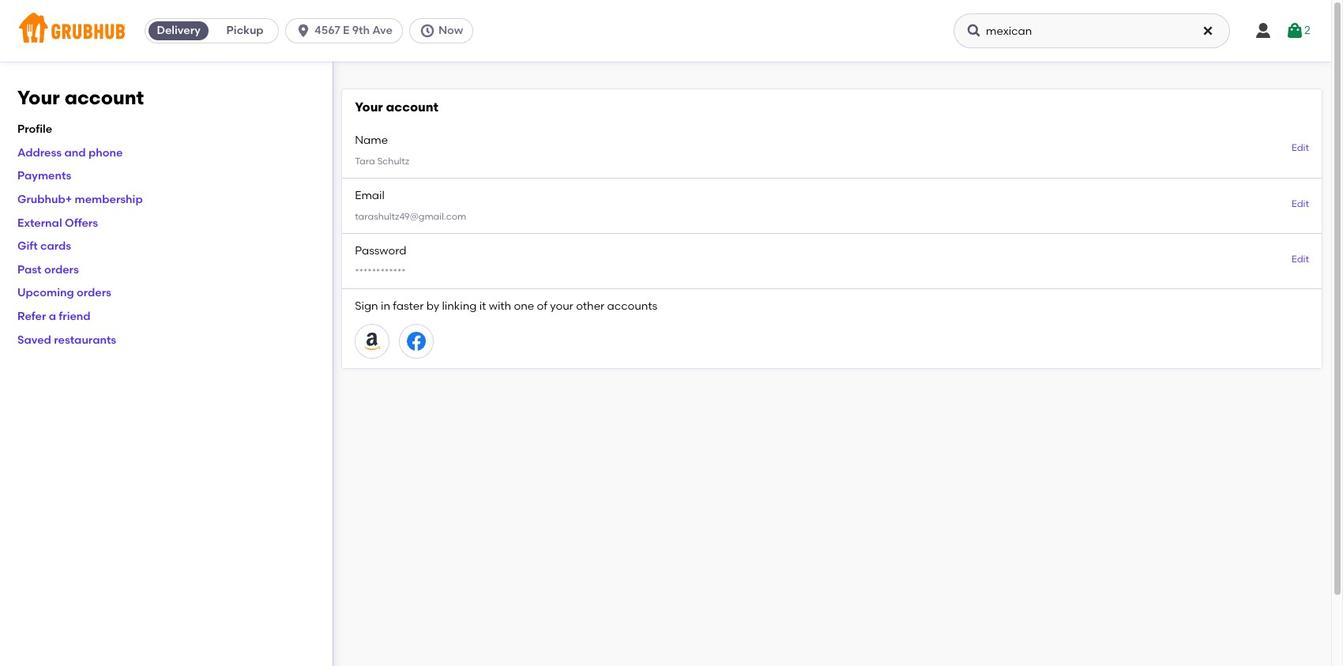 Task type: locate. For each thing, give the bounding box(es) containing it.
membership
[[75, 193, 143, 206]]

address and phone
[[17, 146, 123, 160]]

saved restaurants
[[17, 333, 116, 347]]

edit button for email
[[1292, 197, 1310, 211]]

login with facebook image
[[407, 332, 426, 351]]

1 horizontal spatial account
[[386, 100, 439, 115]]

4567
[[315, 24, 340, 37]]

linking
[[442, 300, 477, 313]]

your up the name
[[355, 100, 383, 115]]

3 edit from the top
[[1292, 254, 1310, 265]]

email
[[355, 189, 385, 202]]

your account form
[[342, 89, 1322, 369]]

svg image inside now "button"
[[420, 23, 435, 39]]

past orders link
[[17, 263, 79, 276]]

3 edit button from the top
[[1292, 253, 1310, 267]]

orders for upcoming orders
[[77, 286, 111, 300]]

0 vertical spatial edit
[[1292, 143, 1310, 154]]

account up the name
[[386, 100, 439, 115]]

2 edit from the top
[[1292, 198, 1310, 209]]

ave
[[373, 24, 393, 37]]

past
[[17, 263, 42, 276]]

upcoming orders link
[[17, 286, 111, 300]]

svg image left 4567
[[296, 23, 311, 39]]

orders up friend
[[77, 286, 111, 300]]

your account
[[17, 86, 144, 109], [355, 100, 439, 115]]

edit button
[[1292, 142, 1310, 156], [1292, 197, 1310, 211], [1292, 253, 1310, 267]]

1 edit from the top
[[1292, 143, 1310, 154]]

1 horizontal spatial your account
[[355, 100, 439, 115]]

restaurants
[[54, 333, 116, 347]]

faster
[[393, 300, 424, 313]]

name
[[355, 133, 388, 147]]

gift cards link
[[17, 240, 71, 253]]

4567 e 9th ave
[[315, 24, 393, 37]]

2 vertical spatial edit
[[1292, 254, 1310, 265]]

svg image
[[1286, 21, 1305, 40], [420, 23, 435, 39], [967, 23, 982, 39], [1202, 25, 1215, 37]]

now
[[439, 24, 463, 37]]

your account inside form
[[355, 100, 439, 115]]

sign in faster by linking it with one of your other accounts
[[355, 300, 658, 313]]

1 edit button from the top
[[1292, 142, 1310, 156]]

login with amazon image
[[363, 332, 382, 351]]

1 vertical spatial edit button
[[1292, 197, 1310, 211]]

schultz
[[377, 156, 409, 167]]

account
[[65, 86, 144, 109], [386, 100, 439, 115]]

0 horizontal spatial your account
[[17, 86, 144, 109]]

1 horizontal spatial svg image
[[1254, 21, 1273, 40]]

pickup
[[227, 24, 264, 37]]

delivery button
[[146, 18, 212, 43]]

of
[[537, 300, 548, 313]]

tara schultz
[[355, 156, 409, 167]]

external offers
[[17, 216, 98, 230]]

svg image
[[1254, 21, 1273, 40], [296, 23, 311, 39]]

2 vertical spatial edit button
[[1292, 253, 1310, 267]]

payments
[[17, 169, 71, 183]]

0 horizontal spatial svg image
[[296, 23, 311, 39]]

edit for name
[[1292, 143, 1310, 154]]

one
[[514, 300, 534, 313]]

offers
[[65, 216, 98, 230]]

e
[[343, 24, 350, 37]]

1 vertical spatial orders
[[77, 286, 111, 300]]

your up "profile"
[[17, 86, 60, 109]]

grubhub+ membership link
[[17, 193, 143, 206]]

with
[[489, 300, 511, 313]]

external offers link
[[17, 216, 98, 230]]

friend
[[59, 310, 91, 323]]

edit for email
[[1292, 198, 1310, 209]]

your
[[17, 86, 60, 109], [355, 100, 383, 115]]

account up phone
[[65, 86, 144, 109]]

2 button
[[1286, 17, 1311, 45]]

your account up and
[[17, 86, 144, 109]]

svg image left 2 button
[[1254, 21, 1273, 40]]

orders
[[44, 263, 79, 276], [77, 286, 111, 300]]

edit
[[1292, 143, 1310, 154], [1292, 198, 1310, 209], [1292, 254, 1310, 265]]

0 vertical spatial orders
[[44, 263, 79, 276]]

orders up upcoming orders on the left
[[44, 263, 79, 276]]

2 edit button from the top
[[1292, 197, 1310, 211]]

your account up the name
[[355, 100, 439, 115]]

0 vertical spatial edit button
[[1292, 142, 1310, 156]]

phone
[[88, 146, 123, 160]]

your inside your account form
[[355, 100, 383, 115]]

main navigation navigation
[[0, 0, 1332, 62]]

edit button for name
[[1292, 142, 1310, 156]]

1 vertical spatial edit
[[1292, 198, 1310, 209]]

1 horizontal spatial your
[[355, 100, 383, 115]]

account inside form
[[386, 100, 439, 115]]

external
[[17, 216, 62, 230]]



Task type: vqa. For each thing, say whether or not it's contained in the screenshot.
THE 9TH
yes



Task type: describe. For each thing, give the bounding box(es) containing it.
sign
[[355, 300, 378, 313]]

accounts
[[607, 300, 658, 313]]

saved restaurants link
[[17, 333, 116, 347]]

saved
[[17, 333, 51, 347]]

9th
[[352, 24, 370, 37]]

password
[[355, 244, 407, 258]]

profile
[[17, 123, 52, 136]]

by
[[427, 300, 440, 313]]

tarashultz49@gmail.com
[[355, 211, 466, 222]]

4567 e 9th ave button
[[285, 18, 409, 43]]

upcoming orders
[[17, 286, 111, 300]]

0 horizontal spatial your
[[17, 86, 60, 109]]

orders for past orders
[[44, 263, 79, 276]]

grubhub+
[[17, 193, 72, 206]]

svg image inside 2 button
[[1286, 21, 1305, 40]]

past orders
[[17, 263, 79, 276]]

other
[[576, 300, 605, 313]]

and
[[64, 146, 86, 160]]

your
[[550, 300, 574, 313]]

now button
[[409, 18, 480, 43]]

edit for password
[[1292, 254, 1310, 265]]

grubhub+ membership
[[17, 193, 143, 206]]

refer
[[17, 310, 46, 323]]

pickup button
[[212, 18, 278, 43]]

edit button for password
[[1292, 253, 1310, 267]]

it
[[479, 300, 486, 313]]

upcoming
[[17, 286, 74, 300]]

profile link
[[17, 123, 52, 136]]

gift
[[17, 240, 38, 253]]

************
[[355, 267, 406, 278]]

gift cards
[[17, 240, 71, 253]]

svg image inside 4567 e 9th ave button
[[296, 23, 311, 39]]

0 horizontal spatial account
[[65, 86, 144, 109]]

tara
[[355, 156, 375, 167]]

payments link
[[17, 169, 71, 183]]

refer a friend
[[17, 310, 91, 323]]

address and phone link
[[17, 146, 123, 160]]

address
[[17, 146, 62, 160]]

refer a friend link
[[17, 310, 91, 323]]

2
[[1305, 24, 1311, 37]]

cards
[[40, 240, 71, 253]]

in
[[381, 300, 390, 313]]

Search for food, convenience, alcohol... search field
[[954, 13, 1231, 48]]

delivery
[[157, 24, 201, 37]]

a
[[49, 310, 56, 323]]



